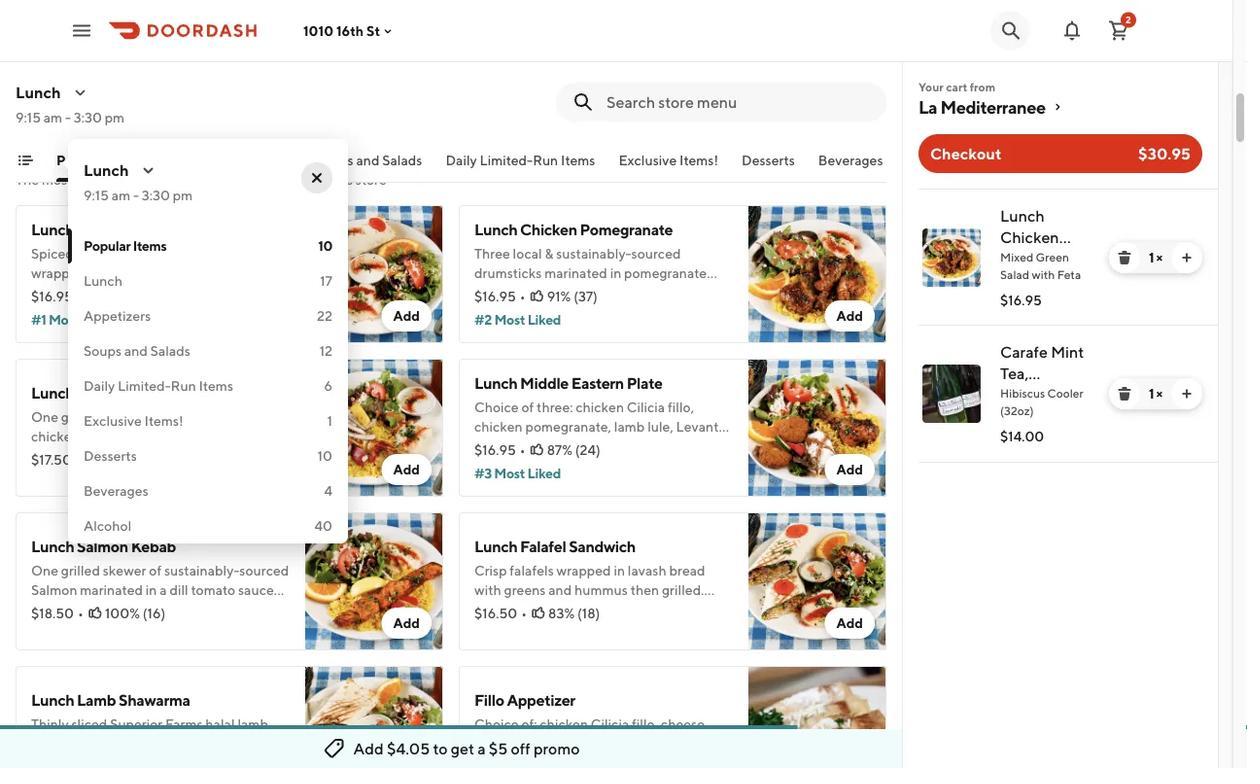 Task type: locate. For each thing, give the bounding box(es) containing it.
and up store
[[356, 152, 380, 168]]

and inside 'popular items the most commonly ordered items and dishes from this store'
[[231, 172, 254, 188]]

× left add one to cart image
[[1157, 386, 1163, 402]]

0 horizontal spatial fillo,
[[508, 736, 534, 752]]

0 horizontal spatial 9:15
[[16, 109, 41, 125]]

daily inside "button"
[[446, 152, 477, 168]]

100%
[[105, 605, 140, 621]]

0 vertical spatial limited-
[[480, 152, 533, 168]]

0 vertical spatial salads
[[382, 152, 423, 168]]

am up lunch chicken shawerma
[[112, 187, 130, 203]]

lunch
[[16, 83, 61, 102], [84, 161, 129, 179], [1001, 207, 1045, 225], [31, 220, 74, 239], [475, 220, 518, 239], [84, 273, 123, 289], [475, 374, 518, 392], [31, 384, 74, 402], [31, 537, 74, 556], [475, 537, 518, 556], [31, 691, 74, 709]]

1 horizontal spatial lunch chicken pomegranate
[[1001, 207, 1096, 268]]

chicken right saffron
[[130, 384, 187, 402]]

1 for $16.95
[[1150, 249, 1155, 266]]

- up most
[[65, 109, 71, 125]]

promo
[[534, 740, 580, 758]]

most
[[42, 172, 72, 188]]

menus image down open menu icon at top left
[[73, 85, 88, 100]]

• for lunch middle eastern plate
[[520, 442, 526, 458]]

pomegranate
[[580, 220, 673, 239], [1001, 249, 1096, 268]]

0 horizontal spatial lunch chicken pomegranate image
[[749, 205, 887, 343]]

0 vertical spatial 1 ×
[[1150, 249, 1163, 266]]

salads up store
[[382, 152, 423, 168]]

popular
[[16, 143, 89, 168], [56, 152, 103, 168], [84, 238, 131, 254]]

0 horizontal spatial am
[[44, 109, 62, 125]]

1 × from the top
[[1157, 249, 1163, 266]]

1010 16th st
[[303, 23, 380, 39]]

daily limited-run items
[[446, 152, 596, 168], [84, 378, 233, 394]]

0 vertical spatial 1
[[1150, 249, 1155, 266]]

liked down '87%' on the left bottom
[[528, 465, 561, 481]]

9:15 am - 3:30 pm up lunch chicken shawerma
[[84, 187, 193, 203]]

add $4.05 to get a $5 off promo
[[354, 740, 580, 758]]

lunch chicken pomegranate
[[1001, 207, 1096, 268], [475, 220, 673, 239]]

1 vertical spatial 10
[[318, 448, 333, 464]]

lunch chicken shawerma
[[31, 220, 209, 239]]

10 up 17
[[318, 238, 333, 254]]

0 vertical spatial pm
[[105, 109, 125, 125]]

and down appetizers
[[124, 343, 148, 359]]

1 vertical spatial kebab
[[131, 537, 176, 556]]

salads up lunch saffron chicken kebab
[[150, 343, 191, 359]]

lunch lamb shawarma image
[[305, 666, 443, 768]]

2 horizontal spatial and
[[356, 152, 380, 168]]

$16.95 • for lunch chicken pomegranate
[[475, 288, 526, 304]]

popular items up commonly
[[56, 152, 139, 168]]

beverages right desserts button at the top right of page
[[819, 152, 884, 168]]

fillo.
[[630, 736, 656, 752]]

close menu navigation image
[[309, 170, 325, 186]]

1 vertical spatial from
[[299, 172, 328, 188]]

0 vertical spatial 10
[[318, 238, 333, 254]]

× left add one to cart icon
[[1157, 249, 1163, 266]]

popular items up the '88% (43)'
[[84, 238, 167, 254]]

liked down 91%
[[528, 312, 561, 328]]

0 vertical spatial -
[[65, 109, 71, 125]]

add button for lunch salmon kebab
[[382, 608, 432, 639]]

mixed
[[1001, 250, 1034, 264]]

1 vertical spatial 1 ×
[[1150, 386, 1163, 402]]

1 × right remove item from cart icon
[[1150, 249, 1163, 266]]

$16.95 •
[[31, 288, 82, 304], [475, 288, 526, 304], [475, 442, 526, 458]]

salmon
[[77, 537, 128, 556]]

items! down lunch saffron chicken kebab
[[145, 413, 183, 429]]

with
[[1032, 267, 1056, 281]]

from up la mediterranee
[[970, 80, 996, 93]]

3:30 up commonly
[[74, 109, 102, 125]]

1 vertical spatial ×
[[1157, 386, 1163, 402]]

1 horizontal spatial limited-
[[480, 152, 533, 168]]

Item Search search field
[[607, 91, 871, 113]]

9:15 for menus image to the left
[[16, 109, 41, 125]]

0 vertical spatial 3:30
[[74, 109, 102, 125]]

0 vertical spatial and
[[356, 152, 380, 168]]

1 horizontal spatial lunch chicken pomegranate image
[[923, 229, 981, 287]]

0 vertical spatial desserts
[[742, 152, 795, 168]]

pm left items
[[173, 187, 193, 203]]

lunch down daily limited-run items "button"
[[475, 220, 518, 239]]

0 vertical spatial beverages
[[819, 152, 884, 168]]

$16.95 for lunch chicken shawerma
[[31, 288, 73, 304]]

1 horizontal spatial pm
[[173, 187, 193, 203]]

0 horizontal spatial desserts
[[84, 448, 137, 464]]

1 horizontal spatial -
[[133, 187, 139, 203]]

popular items
[[56, 152, 139, 168], [84, 238, 167, 254]]

1 vertical spatial run
[[171, 378, 196, 394]]

fillo
[[475, 691, 504, 709]]

of:
[[522, 716, 537, 732]]

exclusive inside button
[[619, 152, 677, 168]]

1 vertical spatial exclusive items!
[[84, 413, 183, 429]]

$16.95 • up #1 most liked
[[31, 288, 82, 304]]

1 horizontal spatial pomegranate
[[1001, 249, 1096, 268]]

add button
[[382, 301, 432, 332], [825, 301, 875, 332], [382, 454, 432, 485], [825, 454, 875, 485], [382, 608, 432, 639], [825, 608, 875, 639]]

83% (18)
[[549, 605, 600, 621]]

3:30 up shawerma on the left top of the page
[[142, 187, 170, 203]]

most right #2 on the top
[[494, 312, 525, 328]]

-
[[65, 109, 71, 125], [133, 187, 139, 203]]

0 vertical spatial fillo,
[[632, 716, 658, 732]]

lunch lamb shawarma
[[31, 691, 190, 709]]

daily
[[446, 152, 477, 168], [84, 378, 115, 394]]

- left ordered
[[133, 187, 139, 203]]

soups up this on the left of page
[[316, 152, 354, 168]]

87% (24)
[[547, 442, 601, 458]]

(18)
[[578, 605, 600, 621]]

most right #1
[[49, 312, 79, 328]]

0 horizontal spatial pomegranate
[[580, 220, 673, 239]]

1 vertical spatial pm
[[173, 187, 193, 203]]

fillo, up fillo.
[[632, 716, 658, 732]]

9:15 am - 3:30 pm up 'show menu categories' icon
[[16, 109, 125, 125]]

0 vertical spatial run
[[533, 152, 558, 168]]

1 horizontal spatial from
[[970, 80, 996, 93]]

show menu categories image
[[18, 153, 33, 168]]

salad
[[1001, 267, 1030, 281]]

exclusive items! down lunch saffron chicken kebab
[[84, 413, 183, 429]]

0 horizontal spatial exclusive
[[84, 413, 142, 429]]

lunch left saffron
[[31, 384, 74, 402]]

9:15 up lunch chicken shawerma
[[84, 187, 109, 203]]

lunch falafel sandwich image
[[749, 513, 887, 651]]

exclusive items! down item search search field
[[619, 152, 719, 168]]

or
[[537, 736, 549, 752]]

feta
[[603, 736, 627, 752]]

0 horizontal spatial salads
[[150, 343, 191, 359]]

mediterranee
[[941, 96, 1046, 117]]

exclusive items!
[[619, 152, 719, 168], [84, 413, 183, 429]]

2 1 × from the top
[[1150, 386, 1163, 402]]

1 vertical spatial soups and salads
[[84, 343, 191, 359]]

1 horizontal spatial and
[[231, 172, 254, 188]]

$16.95 up #1
[[31, 288, 73, 304]]

la mediterranee
[[919, 96, 1046, 117]]

12
[[320, 343, 333, 359]]

eastern
[[572, 374, 624, 392]]

limited-
[[480, 152, 533, 168], [118, 378, 171, 394]]

most for lunch chicken shawerma
[[49, 312, 79, 328]]

soups and salads down appetizers
[[84, 343, 191, 359]]

$16.95 down the salad at top right
[[1001, 292, 1042, 308]]

lunch left middle
[[475, 374, 518, 392]]

most right #3
[[494, 465, 525, 481]]

lunch left salmon
[[31, 537, 74, 556]]

lunch chicken pomegranate inside list
[[1001, 207, 1096, 268]]

1 horizontal spatial exclusive
[[619, 152, 677, 168]]

1 vertical spatial -
[[133, 187, 139, 203]]

1 horizontal spatial 9:15
[[84, 187, 109, 203]]

0 horizontal spatial and
[[124, 343, 148, 359]]

0 horizontal spatial soups and salads
[[84, 343, 191, 359]]

menus image
[[73, 85, 88, 100], [141, 162, 156, 178]]

1 horizontal spatial run
[[533, 152, 558, 168]]

lunch chicken pomegranate image
[[749, 205, 887, 343], [923, 229, 981, 287]]

$16.50 •
[[475, 605, 527, 621]]

and
[[356, 152, 380, 168], [231, 172, 254, 188], [124, 343, 148, 359]]

10
[[318, 238, 333, 254], [318, 448, 333, 464]]

desserts down item search search field
[[742, 152, 795, 168]]

9:15 up 'show menu categories' icon
[[16, 109, 41, 125]]

0 vertical spatial exclusive
[[619, 152, 677, 168]]

liked down 88%
[[82, 312, 115, 328]]

lunch falafel sandwich
[[475, 537, 636, 556]]

daily down #1 most liked
[[84, 378, 115, 394]]

alcohol
[[84, 518, 132, 534]]

items! left desserts button at the top right of page
[[680, 152, 719, 168]]

1 right remove item from cart icon
[[1150, 249, 1155, 266]]

1 vertical spatial and
[[231, 172, 254, 188]]

0 vertical spatial daily
[[446, 152, 477, 168]]

0 vertical spatial ×
[[1157, 249, 1163, 266]]

1 down 6
[[327, 413, 333, 429]]

soups and salads up store
[[316, 152, 423, 168]]

desserts right $17.50
[[84, 448, 137, 464]]

add one to cart image
[[1180, 250, 1195, 266]]

lunch inside list
[[1001, 207, 1045, 225]]

hibiscus cooler (32oz)
[[1001, 386, 1084, 417]]

0 vertical spatial 9:15
[[16, 109, 41, 125]]

chicken up mixed
[[1001, 228, 1060, 247]]

1 horizontal spatial salads
[[382, 152, 423, 168]]

lunch up 'show menu categories' icon
[[16, 83, 61, 102]]

add
[[393, 308, 420, 324], [837, 308, 864, 324], [393, 461, 420, 478], [837, 461, 864, 478], [393, 615, 420, 631], [837, 615, 864, 631], [354, 740, 384, 758]]

middle
[[520, 374, 569, 392]]

10 up 4
[[318, 448, 333, 464]]

1 vertical spatial exclusive
[[84, 413, 142, 429]]

• up #1 most liked
[[77, 288, 82, 304]]

• right $18.50
[[78, 605, 84, 621]]

lunch right most
[[84, 161, 129, 179]]

1 vertical spatial limited-
[[118, 378, 171, 394]]

$16.95 • up #2 on the top
[[475, 288, 526, 304]]

0 vertical spatial daily limited-run items
[[446, 152, 596, 168]]

1 right remove item from cart image
[[1150, 386, 1155, 402]]

$16.95 • up #3
[[475, 442, 526, 458]]

add button for lunch chicken pomegranate
[[825, 301, 875, 332]]

0 horizontal spatial from
[[299, 172, 328, 188]]

$18.50 •
[[31, 605, 84, 621]]

to
[[433, 740, 448, 758]]

0 horizontal spatial items!
[[145, 413, 183, 429]]

dishes
[[257, 172, 296, 188]]

1 vertical spatial desserts
[[84, 448, 137, 464]]

fillo,
[[632, 716, 658, 732], [508, 736, 534, 752]]

daily right soups and salads button
[[446, 152, 477, 168]]

$16.95 up #3
[[475, 442, 516, 458]]

am
[[44, 109, 62, 125], [112, 187, 130, 203]]

#1 most liked
[[31, 312, 115, 328]]

88% (43)
[[104, 288, 159, 304]]

•
[[77, 288, 82, 304], [520, 288, 526, 304], [520, 442, 526, 458], [78, 605, 84, 621], [521, 605, 527, 621]]

menus image right commonly
[[141, 162, 156, 178]]

pm up commonly
[[105, 109, 125, 125]]

1 vertical spatial salads
[[150, 343, 191, 359]]

beverages down 94%
[[84, 483, 149, 499]]

shawerma
[[137, 220, 209, 239]]

0 horizontal spatial kebab
[[131, 537, 176, 556]]

1 horizontal spatial items!
[[680, 152, 719, 168]]

#2
[[475, 312, 492, 328]]

items!
[[680, 152, 719, 168], [145, 413, 183, 429]]

1 horizontal spatial daily
[[446, 152, 477, 168]]

beverages button
[[819, 151, 884, 182]]

soups and salads
[[316, 152, 423, 168], [84, 343, 191, 359]]

and right items
[[231, 172, 254, 188]]

1 vertical spatial fillo,
[[508, 736, 534, 752]]

soups and salads button
[[316, 151, 423, 182]]

limited- inside "button"
[[480, 152, 533, 168]]

0 vertical spatial kebab
[[190, 384, 235, 402]]

1 vertical spatial am
[[112, 187, 130, 203]]

and inside soups and salads button
[[356, 152, 380, 168]]

• right the '$16.50'
[[521, 605, 527, 621]]

1 vertical spatial 1
[[1150, 386, 1155, 402]]

0 horizontal spatial 3:30
[[74, 109, 102, 125]]

$16.95 up #2 on the top
[[475, 288, 516, 304]]

lunch salmon kebab image
[[305, 513, 443, 651]]

exclusive
[[619, 152, 677, 168], [84, 413, 142, 429]]

remove item from cart image
[[1117, 250, 1133, 266]]

soups down appetizers
[[84, 343, 122, 359]]

am up most
[[44, 109, 62, 125]]

appetizer
[[507, 691, 576, 709]]

fillo, down of:
[[508, 736, 534, 752]]

$16.95 • for lunch chicken shawerma
[[31, 288, 82, 304]]

0 vertical spatial items!
[[680, 152, 719, 168]]

0 horizontal spatial limited-
[[118, 378, 171, 394]]

1 vertical spatial soups
[[84, 343, 122, 359]]

1 horizontal spatial soups
[[316, 152, 354, 168]]

salads
[[382, 152, 423, 168], [150, 343, 191, 359]]

0 vertical spatial soups
[[316, 152, 354, 168]]

$16.95 • for lunch middle eastern plate
[[475, 442, 526, 458]]

(37)
[[574, 288, 598, 304]]

• up #3 most liked
[[520, 442, 526, 458]]

1
[[1150, 249, 1155, 266], [1150, 386, 1155, 402], [327, 413, 333, 429]]

• up the #2 most liked
[[520, 288, 526, 304]]

chicken down commonly
[[77, 220, 134, 239]]

2 × from the top
[[1157, 386, 1163, 402]]

0 horizontal spatial beverages
[[84, 483, 149, 499]]

lunch up mixed
[[1001, 207, 1045, 225]]

soups
[[316, 152, 354, 168], [84, 343, 122, 359]]

most
[[49, 312, 79, 328], [494, 312, 525, 328], [494, 465, 525, 481]]

1 vertical spatial menus image
[[141, 162, 156, 178]]

sandwich
[[569, 537, 636, 556]]

1 × right remove item from cart image
[[1150, 386, 1163, 402]]

9:15
[[16, 109, 41, 125], [84, 187, 109, 203]]

$16.50
[[475, 605, 518, 621]]

0 horizontal spatial daily
[[84, 378, 115, 394]]

1 horizontal spatial exclusive items!
[[619, 152, 719, 168]]

1 horizontal spatial am
[[112, 187, 130, 203]]

from left this on the left of page
[[299, 172, 328, 188]]

1 1 × from the top
[[1150, 249, 1163, 266]]



Task type: describe. For each thing, give the bounding box(es) containing it.
popular inside 'popular items the most commonly ordered items and dishes from this store'
[[16, 143, 89, 168]]

cart
[[947, 80, 968, 93]]

1 horizontal spatial menus image
[[141, 162, 156, 178]]

plate
[[627, 374, 663, 392]]

#2 most liked
[[475, 312, 561, 328]]

add button for lunch falafel sandwich
[[825, 608, 875, 639]]

appetizers
[[84, 308, 151, 324]]

ordered
[[143, 172, 192, 188]]

popular items the most commonly ordered items and dishes from this store
[[16, 143, 387, 188]]

most for lunch middle eastern plate
[[494, 465, 525, 481]]

(16)
[[143, 605, 166, 621]]

green
[[1036, 250, 1070, 264]]

1 × for $16.95
[[1150, 249, 1163, 266]]

notification bell image
[[1061, 19, 1084, 42]]

87%
[[547, 442, 573, 458]]

17
[[320, 273, 333, 289]]

1 × for $14.00
[[1150, 386, 1163, 402]]

lunch left falafel
[[475, 537, 518, 556]]

lunch chicken shawerma image
[[305, 205, 443, 343]]

1 horizontal spatial kebab
[[190, 384, 235, 402]]

• for lunch chicken pomegranate
[[520, 288, 526, 304]]

1 vertical spatial beverages
[[84, 483, 149, 499]]

lunch down most
[[31, 220, 74, 239]]

items inside "button"
[[561, 152, 596, 168]]

$14.00
[[1001, 428, 1045, 444]]

la mediterranee link
[[919, 95, 1203, 119]]

lunch left lamb
[[31, 691, 74, 709]]

chicken up 91%
[[520, 220, 577, 239]]

1 for $14.00
[[1150, 386, 1155, 402]]

(43)
[[133, 288, 159, 304]]

add button for lunch middle eastern plate
[[825, 454, 875, 485]]

16th
[[336, 23, 364, 39]]

remove item from cart image
[[1117, 386, 1133, 402]]

store
[[356, 172, 387, 188]]

• for lunch falafel sandwich
[[521, 605, 527, 621]]

91% (37)
[[547, 288, 598, 304]]

0 vertical spatial exclusive items!
[[619, 152, 719, 168]]

feta
[[1058, 267, 1082, 281]]

lamb
[[77, 691, 116, 709]]

karni
[[475, 736, 505, 752]]

mixed green salad with feta
[[1001, 250, 1082, 281]]

0 vertical spatial popular items
[[56, 152, 139, 168]]

chicken
[[540, 716, 588, 732]]

a
[[478, 740, 486, 758]]

4
[[324, 483, 333, 499]]

2 items, open order cart image
[[1108, 19, 1131, 42]]

0 horizontal spatial lunch chicken pomegranate
[[475, 220, 673, 239]]

0 horizontal spatial pm
[[105, 109, 125, 125]]

your cart from
[[919, 80, 996, 93]]

lunch saffron chicken kebab image
[[305, 359, 443, 497]]

#3 most liked
[[475, 465, 561, 481]]

off
[[511, 740, 531, 758]]

saffron
[[77, 384, 127, 402]]

$16.95 for lunch middle eastern plate
[[475, 442, 516, 458]]

0 vertical spatial am
[[44, 109, 62, 125]]

1 vertical spatial items!
[[145, 413, 183, 429]]

liked for shawerma
[[82, 312, 115, 328]]

lunch chicken pomegranate image inside list
[[923, 229, 981, 287]]

exclusive items! button
[[619, 151, 719, 182]]

1 horizontal spatial beverages
[[819, 152, 884, 168]]

most for lunch chicken pomegranate
[[494, 312, 525, 328]]

chicken inside list
[[1001, 228, 1060, 247]]

40
[[315, 518, 333, 534]]

cheese
[[661, 716, 705, 732]]

st
[[367, 23, 380, 39]]

$4.05
[[387, 740, 430, 758]]

items! inside exclusive items! button
[[680, 152, 719, 168]]

2 vertical spatial and
[[124, 343, 148, 359]]

from inside 'popular items the most commonly ordered items and dishes from this store'
[[299, 172, 328, 188]]

91%
[[547, 288, 571, 304]]

1 horizontal spatial daily limited-run items
[[446, 152, 596, 168]]

pomegranate inside list
[[1001, 249, 1096, 268]]

1010 16th st button
[[303, 23, 396, 39]]

(19)
[[132, 452, 155, 468]]

liked for eastern
[[528, 465, 561, 481]]

per
[[689, 736, 709, 752]]

1 vertical spatial 9:15 am - 3:30 pm
[[84, 187, 193, 203]]

#1
[[31, 312, 46, 328]]

shawarma
[[119, 691, 190, 709]]

0 vertical spatial 9:15 am - 3:30 pm
[[16, 109, 125, 125]]

commonly
[[75, 172, 140, 188]]

soups inside button
[[316, 152, 354, 168]]

0 horizontal spatial menus image
[[73, 85, 88, 100]]

1 vertical spatial daily
[[84, 378, 115, 394]]

carafe mint tea, lemonade or hibiscus cooler image
[[923, 365, 981, 423]]

la
[[919, 96, 938, 117]]

1 vertical spatial 3:30
[[142, 187, 170, 203]]

hibiscus
[[1001, 386, 1046, 400]]

one
[[659, 736, 686, 752]]

1 horizontal spatial soups and salads
[[316, 152, 423, 168]]

choice
[[475, 716, 519, 732]]

× for $14.00
[[1157, 386, 1163, 402]]

0 horizontal spatial daily limited-run items
[[84, 378, 233, 394]]

× for $16.95
[[1157, 249, 1163, 266]]

2 button
[[1100, 11, 1139, 50]]

0 vertical spatial pomegranate
[[580, 220, 673, 239]]

• for lunch salmon kebab
[[78, 605, 84, 621]]

spinach
[[552, 736, 600, 752]]

desserts button
[[742, 151, 795, 182]]

$18.50
[[31, 605, 74, 621]]

your
[[919, 80, 944, 93]]

daily limited-run items button
[[446, 151, 596, 182]]

$17.50
[[31, 452, 72, 468]]

1 vertical spatial popular items
[[84, 238, 167, 254]]

items
[[195, 172, 228, 188]]

0 vertical spatial from
[[970, 80, 996, 93]]

$16.95 for lunch chicken pomegranate
[[475, 288, 516, 304]]

lunch saffron chicken kebab
[[31, 384, 235, 402]]

10 for desserts
[[318, 448, 333, 464]]

1010
[[303, 23, 334, 39]]

0 horizontal spatial soups
[[84, 343, 122, 359]]

lunch chicken pomegranate list
[[904, 189, 1219, 463]]

9:15 for the rightmost menus image
[[84, 187, 109, 203]]

$5
[[489, 740, 508, 758]]

lunch middle eastern plate
[[475, 374, 663, 392]]

#3
[[475, 465, 492, 481]]

6
[[324, 378, 333, 394]]

run inside daily limited-run items "button"
[[533, 152, 558, 168]]

10 for popular items
[[318, 238, 333, 254]]

2 vertical spatial 1
[[327, 413, 333, 429]]

1 horizontal spatial fillo,
[[632, 716, 658, 732]]

0 horizontal spatial -
[[65, 109, 71, 125]]

lunch up appetizers
[[84, 273, 123, 289]]

checkout
[[931, 144, 1002, 163]]

(32oz)
[[1001, 404, 1034, 417]]

$30.95
[[1139, 144, 1191, 163]]

order.
[[475, 755, 510, 768]]

• for lunch chicken shawerma
[[77, 288, 82, 304]]

94%
[[103, 452, 130, 468]]

add one to cart image
[[1180, 386, 1195, 402]]

2
[[1126, 14, 1132, 25]]

fillo appetizer choice of: chicken cilicia fillo, cheese karni fillo, or spinach feta fillo. one per order.
[[475, 691, 709, 768]]

items inside 'popular items the most commonly ordered items and dishes from this store'
[[93, 143, 146, 168]]

0 horizontal spatial run
[[171, 378, 196, 394]]

88%
[[104, 288, 131, 304]]

liked for pomegranate
[[528, 312, 561, 328]]

0 horizontal spatial exclusive items!
[[84, 413, 183, 429]]

lunch middle eastern plate image
[[749, 359, 887, 497]]

22
[[317, 308, 333, 324]]

fillo appetizer image
[[749, 666, 887, 768]]

$16.95 inside lunch chicken pomegranate list
[[1001, 292, 1042, 308]]

salads inside button
[[382, 152, 423, 168]]

open menu image
[[70, 19, 93, 42]]

the
[[16, 172, 39, 188]]

94% (19)
[[103, 452, 155, 468]]

falafel
[[520, 537, 566, 556]]

this
[[331, 172, 353, 188]]



Task type: vqa. For each thing, say whether or not it's contained in the screenshot.
1st Add item to cart icon from right
no



